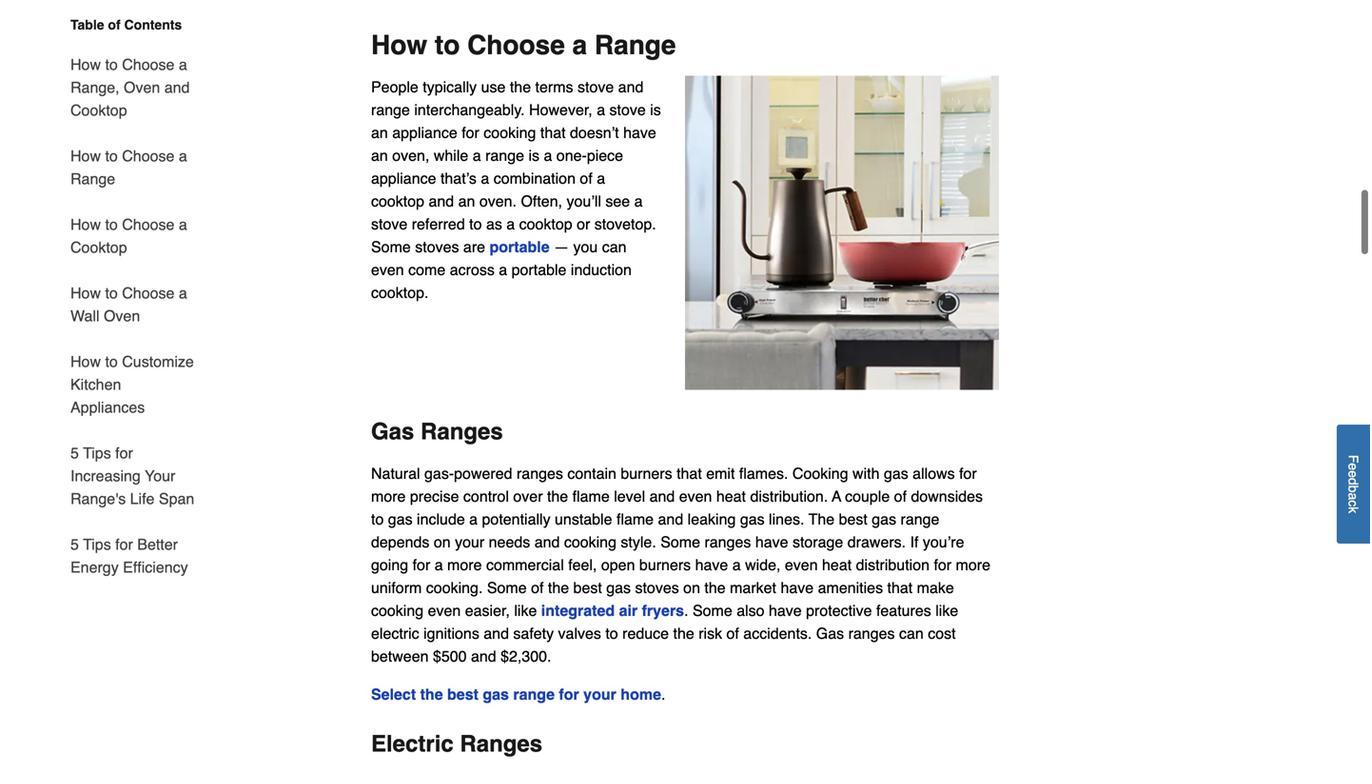 Task type: vqa. For each thing, say whether or not it's contained in the screenshot.
while
yes



Task type: locate. For each thing, give the bounding box(es) containing it.
for down interchangeably.
[[462, 124, 480, 142]]

portable down 'portable' link
[[512, 261, 567, 279]]

appliance down oven,
[[371, 170, 437, 187]]

0 vertical spatial tips
[[83, 444, 111, 462]]

cooktop up how to choose a wall oven
[[70, 238, 127, 256]]

1 horizontal spatial cooking
[[484, 124, 536, 142]]

how for how to choose a range link
[[70, 147, 101, 165]]

range up if
[[901, 510, 940, 528]]

or
[[577, 215, 591, 233]]

an down people in the left of the page
[[371, 124, 388, 142]]

cooktop down range,
[[70, 101, 127, 119]]

cooking.
[[426, 579, 483, 597]]

how to choose a range up how to choose a cooktop
[[70, 147, 187, 188]]

oven for range,
[[124, 79, 160, 96]]

2 cooktop from the top
[[70, 238, 127, 256]]

0 vertical spatial .
[[685, 602, 689, 619]]

0 vertical spatial how to choose a range
[[371, 30, 676, 61]]

2 vertical spatial cooking
[[371, 602, 424, 619]]

2 e from the top
[[1347, 470, 1362, 478]]

1 horizontal spatial gas
[[817, 625, 845, 642]]

1 vertical spatial flame
[[617, 510, 654, 528]]

fryers
[[642, 602, 685, 619]]

1 vertical spatial best
[[574, 579, 602, 597]]

0 vertical spatial your
[[455, 533, 485, 551]]

appliance
[[392, 124, 458, 142], [371, 170, 437, 187]]

0 vertical spatial best
[[839, 510, 868, 528]]

stove
[[578, 78, 614, 96], [610, 101, 646, 119], [371, 215, 408, 233]]

also
[[737, 602, 765, 619]]

1 5 from the top
[[70, 444, 79, 462]]

for inside 5 tips for increasing your range's life span
[[115, 444, 133, 462]]

some inside . some also have protective features like electric ignitions and safety valves to reduce the risk of accidents. gas ranges can cost between $500 and $2,300.
[[693, 602, 733, 619]]

even
[[371, 261, 404, 279], [680, 488, 713, 505], [785, 556, 818, 574], [428, 602, 461, 619]]

2 horizontal spatial best
[[839, 510, 868, 528]]

contain
[[568, 465, 617, 482]]

1 vertical spatial burners
[[640, 556, 691, 574]]

can
[[602, 238, 627, 256], [900, 625, 924, 642]]

1 vertical spatial how to choose a range
[[70, 147, 187, 188]]

1 vertical spatial that
[[677, 465, 702, 482]]

5 for 5 tips for better energy efficiency
[[70, 536, 79, 553]]

choose inside how to choose a cooktop
[[122, 216, 175, 233]]

cooktop inside how to choose a range, oven and cooktop
[[70, 101, 127, 119]]

how for how to customize kitchen appliances link at the left of the page
[[70, 353, 101, 370]]

one-
[[557, 147, 587, 164]]

cooktop.
[[371, 284, 429, 301]]

1 horizontal spatial best
[[574, 579, 602, 597]]

how to choose a range up the 'use'
[[371, 30, 676, 61]]

f e e d b a c k
[[1347, 455, 1362, 513]]

1 vertical spatial on
[[684, 579, 701, 597]]

and left leaking
[[658, 510, 684, 528]]

1 vertical spatial is
[[529, 147, 540, 164]]

gas ranges
[[371, 418, 503, 445]]

and right $500
[[471, 647, 497, 665]]

how down range,
[[70, 147, 101, 165]]

a up 'terms'
[[573, 30, 588, 61]]

how for how to choose a cooktop link
[[70, 216, 101, 233]]

life
[[130, 490, 155, 507]]

like up "safety"
[[514, 602, 537, 619]]

0 horizontal spatial cooktop
[[371, 192, 425, 210]]

heat up the amenities
[[823, 556, 852, 574]]

a down contents
[[179, 56, 187, 73]]

1 cooktop from the top
[[70, 101, 127, 119]]

1 horizontal spatial stoves
[[635, 579, 680, 597]]

1 horizontal spatial is
[[650, 101, 661, 119]]

0 horizontal spatial best
[[448, 686, 479, 703]]

the up the 'integrated'
[[548, 579, 569, 597]]

like inside natural gas-powered ranges contain burners that emit flames. cooking with gas allows for more precise control over the flame level and even heat distribution. a couple of downsides to gas include a potentially unstable flame and leaking gas lines. the best gas range depends on your needs and cooking style. some ranges have storage drawers. if you're going for a more commercial feel, open burners have a wide, even heat distribution for more uniform cooking. some of the best gas stoves on the market have amenities that make cooking even easier, like
[[514, 602, 537, 619]]

0 vertical spatial that
[[541, 124, 566, 142]]

cooking down the unstable
[[564, 533, 617, 551]]

0 vertical spatial cooking
[[484, 124, 536, 142]]

choose inside how to choose a range, oven and cooktop
[[122, 56, 175, 73]]

have up accidents.
[[769, 602, 802, 619]]

oven inside how to choose a wall oven
[[104, 307, 140, 325]]

the left risk
[[674, 625, 695, 642]]

0 horizontal spatial stoves
[[415, 238, 459, 256]]

how for the how to choose a range, oven and cooktop link
[[70, 56, 101, 73]]

5 for 5 tips for increasing your range's life span
[[70, 444, 79, 462]]

1 horizontal spatial cooktop
[[519, 215, 573, 233]]

how up range,
[[70, 56, 101, 73]]

ranges
[[421, 418, 503, 445], [460, 731, 543, 757]]

easier,
[[465, 602, 510, 619]]

1 horizontal spatial .
[[685, 602, 689, 619]]

to down range,
[[105, 147, 118, 165]]

0 horizontal spatial your
[[455, 533, 485, 551]]

stove left referred
[[371, 215, 408, 233]]

0 horizontal spatial more
[[371, 488, 406, 505]]

. down . some also have protective features like electric ignitions and safety valves to reduce the risk of accidents. gas ranges can cost between $500 and $2,300.
[[662, 686, 666, 703]]

reduce
[[623, 625, 669, 642]]

how inside how to choose a wall oven
[[70, 284, 101, 302]]

is up combination
[[529, 147, 540, 164]]

choose down the how to choose a range, oven and cooktop link
[[122, 147, 175, 165]]

stoves down referred
[[415, 238, 459, 256]]

heat down emit
[[717, 488, 746, 505]]

contents
[[124, 17, 182, 32]]

tips inside 5 tips for increasing your range's life span
[[83, 444, 111, 462]]

1 vertical spatial gas
[[817, 625, 845, 642]]

you'll
[[567, 192, 602, 210]]

cost
[[928, 625, 956, 642]]

1 vertical spatial your
[[584, 686, 617, 703]]

0 horizontal spatial flame
[[573, 488, 610, 505]]

0 vertical spatial portable
[[490, 238, 550, 256]]

an left oven,
[[371, 147, 388, 164]]

allows
[[913, 465, 956, 482]]

to inside how to choose a range, oven and cooktop
[[105, 56, 118, 73]]

how inside how to customize kitchen appliances
[[70, 353, 101, 370]]

valves
[[558, 625, 602, 642]]

oven,
[[392, 147, 430, 164]]

and up referred
[[429, 192, 454, 210]]

for left the better
[[115, 536, 133, 553]]

of inside . some also have protective features like electric ignitions and safety valves to reduce the risk of accidents. gas ranges can cost between $500 and $2,300.
[[727, 625, 740, 642]]

on down include
[[434, 533, 451, 551]]

to
[[435, 30, 460, 61], [105, 56, 118, 73], [105, 147, 118, 165], [470, 215, 482, 233], [105, 216, 118, 233], [105, 284, 118, 302], [105, 353, 118, 370], [371, 510, 384, 528], [606, 625, 619, 642]]

a inside "button"
[[1347, 493, 1362, 500]]

e up 'd'
[[1347, 463, 1362, 470]]

— you can even come across a portable induction cooktop.
[[371, 238, 632, 301]]

how inside how to choose a cooktop
[[70, 216, 101, 233]]

oven inside how to choose a range, oven and cooktop
[[124, 79, 160, 96]]

2 vertical spatial best
[[448, 686, 479, 703]]

a down 'control'
[[470, 510, 478, 528]]

0 horizontal spatial that
[[541, 124, 566, 142]]

. right air
[[685, 602, 689, 619]]

1 vertical spatial cooktop
[[70, 238, 127, 256]]

2 tips from the top
[[83, 536, 111, 553]]

a portable range with a kettle and skillet. image
[[685, 76, 1000, 390]]

1 horizontal spatial range
[[595, 30, 676, 61]]

cooking down interchangeably.
[[484, 124, 536, 142]]

can down stovetop.
[[602, 238, 627, 256]]

ranges down leaking
[[705, 533, 752, 551]]

a up k
[[1347, 493, 1362, 500]]

best
[[839, 510, 868, 528], [574, 579, 602, 597], [448, 686, 479, 703]]

0 horizontal spatial is
[[529, 147, 540, 164]]

gas right with
[[884, 465, 909, 482]]

choose inside how to choose a wall oven
[[122, 284, 175, 302]]

gas
[[371, 418, 415, 445], [817, 625, 845, 642]]

best down couple in the right bottom of the page
[[839, 510, 868, 528]]

a up oven.
[[481, 170, 490, 187]]

oven for wall
[[104, 307, 140, 325]]

portable link
[[490, 238, 550, 256]]

0 horizontal spatial like
[[514, 602, 537, 619]]

with
[[853, 465, 880, 482]]

of inside people typically use the terms stove and range interchangeably. however, a stove is an appliance for cooking that doesn't have an oven, while a range is a one-piece appliance that's a combination of a cooktop and an oven. often, you'll see a stove referred to as a cooktop or stovetop. some stoves are
[[580, 170, 593, 187]]

1 e from the top
[[1347, 463, 1362, 470]]

cooking
[[793, 465, 849, 482]]

select the best gas range for your home link
[[371, 686, 662, 703]]

to up depends
[[371, 510, 384, 528]]

market
[[730, 579, 777, 597]]

range down people in the left of the page
[[371, 101, 410, 119]]

0 vertical spatial heat
[[717, 488, 746, 505]]

piece
[[587, 147, 624, 164]]

a down 'portable' link
[[499, 261, 508, 279]]

2 vertical spatial an
[[459, 192, 475, 210]]

choose for the how to choose a range, oven and cooktop link
[[122, 56, 175, 73]]

risk
[[699, 625, 723, 642]]

0 vertical spatial ranges
[[517, 465, 564, 482]]

e up b
[[1347, 470, 1362, 478]]

oven right range,
[[124, 79, 160, 96]]

oven.
[[480, 192, 517, 210]]

to up the "kitchen"
[[105, 353, 118, 370]]

cooktop up referred
[[371, 192, 425, 210]]

how to choose a range
[[371, 30, 676, 61], [70, 147, 187, 188]]

the inside people typically use the terms stove and range interchangeably. however, a stove is an appliance for cooking that doesn't have an oven, while a range is a one-piece appliance that's a combination of a cooktop and an oven. often, you'll see a stove referred to as a cooktop or stovetop. some stoves are
[[510, 78, 531, 96]]

0 horizontal spatial .
[[662, 686, 666, 703]]

doesn't
[[570, 124, 619, 142]]

a right see
[[635, 192, 643, 210]]

how inside how to choose a range, oven and cooktop
[[70, 56, 101, 73]]

1 vertical spatial ranges
[[460, 731, 543, 757]]

0 vertical spatial gas
[[371, 418, 415, 445]]

1 horizontal spatial like
[[936, 602, 959, 619]]

terms
[[536, 78, 574, 96]]

cooktop inside how to choose a cooktop
[[70, 238, 127, 256]]

gas
[[884, 465, 909, 482], [388, 510, 413, 528], [741, 510, 765, 528], [872, 510, 897, 528], [607, 579, 631, 597], [483, 686, 509, 703]]

how up the "kitchen"
[[70, 353, 101, 370]]

the right 'select'
[[420, 686, 443, 703]]

how up people in the left of the page
[[371, 30, 428, 61]]

flame up style.
[[617, 510, 654, 528]]

how down how to choose a range link
[[70, 216, 101, 233]]

5 inside 5 tips for increasing your range's life span
[[70, 444, 79, 462]]

cooking
[[484, 124, 536, 142], [564, 533, 617, 551], [371, 602, 424, 619]]

some
[[371, 238, 411, 256], [661, 533, 701, 551], [487, 579, 527, 597], [693, 602, 733, 619]]

2 vertical spatial stove
[[371, 215, 408, 233]]

tips up increasing
[[83, 444, 111, 462]]

0 vertical spatial is
[[650, 101, 661, 119]]

0 horizontal spatial gas
[[371, 418, 415, 445]]

best down $500
[[448, 686, 479, 703]]

0 vertical spatial burners
[[621, 465, 673, 482]]

some up come
[[371, 238, 411, 256]]

0 horizontal spatial ranges
[[517, 465, 564, 482]]

a right the as
[[507, 215, 515, 233]]

a down the how to choose a range, oven and cooktop link
[[179, 147, 187, 165]]

stoves up fryers
[[635, 579, 680, 597]]

0 vertical spatial cooktop
[[371, 192, 425, 210]]

0 vertical spatial cooktop
[[70, 101, 127, 119]]

more down you're
[[956, 556, 991, 574]]

gas-
[[425, 465, 454, 482]]

a inside — you can even come across a portable induction cooktop.
[[499, 261, 508, 279]]

how to customize kitchen appliances link
[[70, 339, 198, 430]]

heat
[[717, 488, 746, 505], [823, 556, 852, 574]]

0 vertical spatial oven
[[124, 79, 160, 96]]

burners up level
[[621, 465, 673, 482]]

between
[[371, 647, 429, 665]]

have down the wide,
[[781, 579, 814, 597]]

choose down how to choose a cooktop link
[[122, 284, 175, 302]]

. inside . some also have protective features like electric ignitions and safety valves to reduce the risk of accidents. gas ranges can cost between $500 and $2,300.
[[685, 602, 689, 619]]

1 vertical spatial heat
[[823, 556, 852, 574]]

0 horizontal spatial can
[[602, 238, 627, 256]]

choose down how to choose a range link
[[122, 216, 175, 233]]

a down piece
[[597, 170, 606, 187]]

0 vertical spatial range
[[595, 30, 676, 61]]

to down integrated air fryers
[[606, 625, 619, 642]]

range
[[595, 30, 676, 61], [70, 170, 115, 188]]

2 vertical spatial that
[[888, 579, 913, 597]]

b
[[1347, 485, 1362, 493]]

1 tips from the top
[[83, 444, 111, 462]]

2 horizontal spatial that
[[888, 579, 913, 597]]

potentially
[[482, 510, 551, 528]]

some down commercial
[[487, 579, 527, 597]]

induction
[[571, 261, 632, 279]]

5 inside 5 tips for better energy efficiency
[[70, 536, 79, 553]]

1 horizontal spatial on
[[684, 579, 701, 597]]

efficiency
[[123, 558, 188, 576]]

have down leaking
[[696, 556, 729, 574]]

1 like from the left
[[514, 602, 537, 619]]

range inside the table of contents element
[[70, 170, 115, 188]]

how
[[371, 30, 428, 61], [70, 56, 101, 73], [70, 147, 101, 165], [70, 216, 101, 233], [70, 284, 101, 302], [70, 353, 101, 370]]

have right doesn't
[[624, 124, 657, 142]]

is right the however,
[[650, 101, 661, 119]]

depends
[[371, 533, 430, 551]]

1 vertical spatial tips
[[83, 536, 111, 553]]

1 horizontal spatial your
[[584, 686, 617, 703]]

oven
[[124, 79, 160, 96], [104, 307, 140, 325]]

2 vertical spatial ranges
[[849, 625, 895, 642]]

ranges up over
[[517, 465, 564, 482]]

ranges down select the best gas range for your home link
[[460, 731, 543, 757]]

to up the typically
[[435, 30, 460, 61]]

1 vertical spatial 5
[[70, 536, 79, 553]]

cooking inside people typically use the terms stove and range interchangeably. however, a stove is an appliance for cooking that doesn't have an oven, while a range is a one-piece appliance that's a combination of a cooktop and an oven. often, you'll see a stove referred to as a cooktop or stovetop. some stoves are
[[484, 124, 536, 142]]

2 horizontal spatial ranges
[[849, 625, 895, 642]]

f e e d b a c k button
[[1338, 424, 1371, 543]]

0 vertical spatial on
[[434, 533, 451, 551]]

on
[[434, 533, 451, 551], [684, 579, 701, 597]]

1 vertical spatial can
[[900, 625, 924, 642]]

how to choose a range, oven and cooktop link
[[70, 42, 198, 133]]

2 like from the left
[[936, 602, 959, 619]]

interchangeably.
[[415, 101, 525, 119]]

to up range,
[[105, 56, 118, 73]]

$500
[[433, 647, 467, 665]]

flame down contain
[[573, 488, 610, 505]]

0 vertical spatial can
[[602, 238, 627, 256]]

protective
[[807, 602, 873, 619]]

like up cost
[[936, 602, 959, 619]]

ranges up powered
[[421, 418, 503, 445]]

can inside — you can even come across a portable induction cooktop.
[[602, 238, 627, 256]]

natural gas-powered ranges contain burners that emit flames. cooking with gas allows for more precise control over the flame level and even heat distribution. a couple of downsides to gas include a potentially unstable flame and leaking gas lines. the best gas range depends on your needs and cooking style. some ranges have storage drawers. if you're going for a more commercial feel, open burners have a wide, even heat distribution for more uniform cooking. some of the best gas stoves on the market have amenities that make cooking even easier, like
[[371, 465, 991, 619]]

cooking down uniform
[[371, 602, 424, 619]]

1 vertical spatial range
[[70, 170, 115, 188]]

cooktop down often,
[[519, 215, 573, 233]]

more up the cooking.
[[448, 556, 482, 574]]

table of contents element
[[55, 15, 198, 579]]

0 horizontal spatial how to choose a range
[[70, 147, 187, 188]]

1 vertical spatial cooktop
[[519, 215, 573, 233]]

table of contents
[[70, 17, 182, 32]]

a up the cooking.
[[435, 556, 443, 574]]

integrated air fryers
[[542, 602, 685, 619]]

portable
[[490, 238, 550, 256], [512, 261, 567, 279]]

leaking
[[688, 510, 736, 528]]

stove up doesn't
[[610, 101, 646, 119]]

to inside . some also have protective features like electric ignitions and safety valves to reduce the risk of accidents. gas ranges can cost between $500 and $2,300.
[[606, 625, 619, 642]]

electric
[[371, 731, 454, 757]]

burners
[[621, 465, 673, 482], [640, 556, 691, 574]]

some inside people typically use the terms stove and range interchangeably. however, a stove is an appliance for cooking that doesn't have an oven, while a range is a one-piece appliance that's a combination of a cooktop and an oven. often, you'll see a stove referred to as a cooktop or stovetop. some stoves are
[[371, 238, 411, 256]]

your
[[455, 533, 485, 551], [584, 686, 617, 703]]

1 horizontal spatial can
[[900, 625, 924, 642]]

0 vertical spatial appliance
[[392, 124, 458, 142]]

how for how to choose a wall oven link
[[70, 284, 101, 302]]

a up customize
[[179, 284, 187, 302]]

people typically use the terms stove and range interchangeably. however, a stove is an appliance for cooking that doesn't have an oven, while a range is a one-piece appliance that's a combination of a cooktop and an oven. often, you'll see a stove referred to as a cooktop or stovetop. some stoves are
[[371, 78, 661, 256]]

1 horizontal spatial heat
[[823, 556, 852, 574]]

even up leaking
[[680, 488, 713, 505]]

can inside . some also have protective features like electric ignitions and safety valves to reduce the risk of accidents. gas ranges can cost between $500 and $2,300.
[[900, 625, 924, 642]]

for
[[462, 124, 480, 142], [115, 444, 133, 462], [960, 465, 978, 482], [115, 536, 133, 553], [413, 556, 431, 574], [934, 556, 952, 574], [559, 686, 580, 703]]

2 5 from the top
[[70, 536, 79, 553]]

1 vertical spatial stoves
[[635, 579, 680, 597]]

0 vertical spatial ranges
[[421, 418, 503, 445]]

and up commercial
[[535, 533, 560, 551]]

0 vertical spatial 5
[[70, 444, 79, 462]]

1 vertical spatial cooking
[[564, 533, 617, 551]]

choose down contents
[[122, 56, 175, 73]]

oven right wall at the top
[[104, 307, 140, 325]]

ranges for gas ranges
[[421, 418, 503, 445]]

customize
[[122, 353, 194, 370]]

on up fryers
[[684, 579, 701, 597]]

tips inside 5 tips for better energy efficiency
[[83, 536, 111, 553]]

have inside . some also have protective features like electric ignitions and safety valves to reduce the risk of accidents. gas ranges can cost between $500 and $2,300.
[[769, 602, 802, 619]]

0 horizontal spatial range
[[70, 170, 115, 188]]

0 vertical spatial an
[[371, 124, 388, 142]]

1 vertical spatial ranges
[[705, 533, 752, 551]]

1 vertical spatial oven
[[104, 307, 140, 325]]

a
[[573, 30, 588, 61], [179, 56, 187, 73], [597, 101, 606, 119], [473, 147, 481, 164], [544, 147, 553, 164], [179, 147, 187, 165], [481, 170, 490, 187], [597, 170, 606, 187], [635, 192, 643, 210], [507, 215, 515, 233], [179, 216, 187, 233], [499, 261, 508, 279], [179, 284, 187, 302], [1347, 493, 1362, 500], [470, 510, 478, 528], [435, 556, 443, 574], [733, 556, 741, 574]]

5
[[70, 444, 79, 462], [70, 536, 79, 553]]

1 horizontal spatial ranges
[[705, 533, 752, 551]]

1 vertical spatial portable
[[512, 261, 567, 279]]

to inside people typically use the terms stove and range interchangeably. however, a stove is an appliance for cooking that doesn't have an oven, while a range is a one-piece appliance that's a combination of a cooktop and an oven. often, you'll see a stove referred to as a cooktop or stovetop. some stoves are
[[470, 215, 482, 233]]

of down commercial
[[531, 579, 544, 597]]

0 vertical spatial stoves
[[415, 238, 459, 256]]

appliance up oven,
[[392, 124, 458, 142]]

5 up increasing
[[70, 444, 79, 462]]

range inside natural gas-powered ranges contain burners that emit flames. cooking with gas allows for more precise control over the flame level and even heat distribution. a couple of downsides to gas include a potentially unstable flame and leaking gas lines. the best gas range depends on your needs and cooking style. some ranges have storage drawers. if you're going for a more commercial feel, open burners have a wide, even heat distribution for more uniform cooking. some of the best gas stoves on the market have amenities that make cooking even easier, like
[[901, 510, 940, 528]]



Task type: describe. For each thing, give the bounding box(es) containing it.
how to choose a cooktop
[[70, 216, 187, 256]]

2 horizontal spatial cooking
[[564, 533, 617, 551]]

of right couple in the right bottom of the page
[[895, 488, 907, 505]]

5 tips for better energy efficiency
[[70, 536, 188, 576]]

distribution.
[[751, 488, 829, 505]]

kitchen
[[70, 376, 121, 393]]

referred
[[412, 215, 465, 233]]

and down easier,
[[484, 625, 509, 642]]

air
[[619, 602, 638, 619]]

of right table
[[108, 17, 121, 32]]

stoves inside people typically use the terms stove and range interchangeably. however, a stove is an appliance for cooking that doesn't have an oven, while a range is a one-piece appliance that's a combination of a cooktop and an oven. often, you'll see a stove referred to as a cooktop or stovetop. some stoves are
[[415, 238, 459, 256]]

some down leaking
[[661, 533, 701, 551]]

the right over
[[547, 488, 569, 505]]

electric ranges
[[371, 731, 543, 757]]

and right level
[[650, 488, 675, 505]]

to inside how to choose a range link
[[105, 147, 118, 165]]

unstable
[[555, 510, 613, 528]]

gas down $2,300.
[[483, 686, 509, 703]]

and up doesn't
[[619, 78, 644, 96]]

for down you're
[[934, 556, 952, 574]]

open
[[602, 556, 635, 574]]

ranges inside . some also have protective features like electric ignitions and safety valves to reduce the risk of accidents. gas ranges can cost between $500 and $2,300.
[[849, 625, 895, 642]]

home
[[621, 686, 662, 703]]

wall
[[70, 307, 100, 325]]

for inside people typically use the terms stove and range interchangeably. however, a stove is an appliance for cooking that doesn't have an oven, while a range is a one-piece appliance that's a combination of a cooktop and an oven. often, you'll see a stove referred to as a cooktop or stovetop. some stoves are
[[462, 124, 480, 142]]

a inside how to choose a cooktop
[[179, 216, 187, 233]]

for inside 5 tips for better energy efficiency
[[115, 536, 133, 553]]

appliances
[[70, 398, 145, 416]]

ignitions
[[424, 625, 480, 642]]

even up ignitions at the left of the page
[[428, 602, 461, 619]]

the left market
[[705, 579, 726, 597]]

features
[[877, 602, 932, 619]]

your inside natural gas-powered ranges contain burners that emit flames. cooking with gas allows for more precise control over the flame level and even heat distribution. a couple of downsides to gas include a potentially unstable flame and leaking gas lines. the best gas range depends on your needs and cooking style. some ranges have storage drawers. if you're going for a more commercial feel, open burners have a wide, even heat distribution for more uniform cooking. some of the best gas stoves on the market have amenities that make cooking even easier, like
[[455, 533, 485, 551]]

a inside how to choose a range, oven and cooktop
[[179, 56, 187, 73]]

range up combination
[[486, 147, 525, 164]]

a left the wide,
[[733, 556, 741, 574]]

to inside how to choose a wall oven
[[105, 284, 118, 302]]

5 tips for better energy efficiency link
[[70, 522, 198, 579]]

ranges for electric ranges
[[460, 731, 543, 757]]

1 vertical spatial stove
[[610, 101, 646, 119]]

portable inside — you can even come across a portable induction cooktop.
[[512, 261, 567, 279]]

a left one-
[[544, 147, 553, 164]]

0 horizontal spatial on
[[434, 533, 451, 551]]

a inside how to choose a wall oven
[[179, 284, 187, 302]]

over
[[514, 488, 543, 505]]

1 horizontal spatial flame
[[617, 510, 654, 528]]

. some also have protective features like electric ignitions and safety valves to reduce the risk of accidents. gas ranges can cost between $500 and $2,300.
[[371, 602, 959, 665]]

tips for 5 tips for increasing your range's life span
[[83, 444, 111, 462]]

1 vertical spatial an
[[371, 147, 388, 164]]

like inside . some also have protective features like electric ignitions and safety valves to reduce the risk of accidents. gas ranges can cost between $500 and $2,300.
[[936, 602, 959, 619]]

choose for how to choose a range link
[[122, 147, 175, 165]]

choose up the 'use'
[[468, 30, 565, 61]]

precise
[[410, 488, 459, 505]]

1 vertical spatial .
[[662, 686, 666, 703]]

select
[[371, 686, 416, 703]]

a up doesn't
[[597, 101, 606, 119]]

you're
[[923, 533, 965, 551]]

distribution
[[857, 556, 930, 574]]

choose for how to choose a cooktop link
[[122, 216, 175, 233]]

use
[[481, 78, 506, 96]]

come
[[409, 261, 446, 279]]

gas left lines.
[[741, 510, 765, 528]]

accidents.
[[744, 625, 812, 642]]

and inside how to choose a range, oven and cooktop
[[164, 79, 190, 96]]

to inside how to customize kitchen appliances
[[105, 353, 118, 370]]

d
[[1347, 478, 1362, 485]]

$2,300.
[[501, 647, 552, 665]]

for up downsides
[[960, 465, 978, 482]]

5 tips for increasing your range's life span
[[70, 444, 194, 507]]

that inside people typically use the terms stove and range interchangeably. however, a stove is an appliance for cooking that doesn't have an oven, while a range is a one-piece appliance that's a combination of a cooktop and an oven. often, you'll see a stove referred to as a cooktop or stovetop. some stoves are
[[541, 124, 566, 142]]

integrated
[[542, 602, 615, 619]]

c
[[1347, 500, 1362, 507]]

the
[[809, 510, 835, 528]]

while
[[434, 147, 469, 164]]

commercial
[[486, 556, 564, 574]]

stovetop.
[[595, 215, 657, 233]]

1 horizontal spatial more
[[448, 556, 482, 574]]

0 vertical spatial stove
[[578, 78, 614, 96]]

have inside people typically use the terms stove and range interchangeably. however, a stove is an appliance for cooking that doesn't have an oven, while a range is a one-piece appliance that's a combination of a cooktop and an oven. often, you'll see a stove referred to as a cooktop or stovetop. some stoves are
[[624, 124, 657, 142]]

going
[[371, 556, 409, 574]]

stoves inside natural gas-powered ranges contain burners that emit flames. cooking with gas allows for more precise control over the flame level and even heat distribution. a couple of downsides to gas include a potentially unstable flame and leaking gas lines. the best gas range depends on your needs and cooking style. some ranges have storage drawers. if you're going for a more commercial feel, open burners have a wide, even heat distribution for more uniform cooking. some of the best gas stoves on the market have amenities that make cooking even easier, like
[[635, 579, 680, 597]]

drawers.
[[848, 533, 907, 551]]

style.
[[621, 533, 657, 551]]

2 horizontal spatial more
[[956, 556, 991, 574]]

1 horizontal spatial how to choose a range
[[371, 30, 676, 61]]

table
[[70, 17, 104, 32]]

even down storage
[[785, 556, 818, 574]]

as
[[486, 215, 503, 233]]

have up the wide,
[[756, 533, 789, 551]]

how to choose a range, oven and cooktop
[[70, 56, 190, 119]]

people
[[371, 78, 419, 96]]

gas up depends
[[388, 510, 413, 528]]

control
[[464, 488, 509, 505]]

f
[[1347, 455, 1362, 463]]

how to choose a wall oven link
[[70, 270, 198, 339]]

even inside — you can even come across a portable induction cooktop.
[[371, 261, 404, 279]]

how to customize kitchen appliances
[[70, 353, 194, 416]]

couple
[[846, 488, 890, 505]]

storage
[[793, 533, 844, 551]]

often,
[[521, 192, 563, 210]]

to inside natural gas-powered ranges contain burners that emit flames. cooking with gas allows for more precise control over the flame level and even heat distribution. a couple of downsides to gas include a potentially unstable flame and leaking gas lines. the best gas range depends on your needs and cooking style. some ranges have storage drawers. if you're going for a more commercial feel, open burners have a wide, even heat distribution for more uniform cooking. some of the best gas stoves on the market have amenities that make cooking even easier, like
[[371, 510, 384, 528]]

how to choose a cooktop link
[[70, 202, 198, 270]]

range's
[[70, 490, 126, 507]]

across
[[450, 261, 495, 279]]

how to choose a range link
[[70, 133, 198, 202]]

feel,
[[569, 556, 597, 574]]

typically
[[423, 78, 477, 96]]

lines.
[[769, 510, 805, 528]]

gas inside . some also have protective features like electric ignitions and safety valves to reduce the risk of accidents. gas ranges can cost between $500 and $2,300.
[[817, 625, 845, 642]]

electric
[[371, 625, 420, 642]]

to inside how to choose a cooktop
[[105, 216, 118, 233]]

choose for how to choose a wall oven link
[[122, 284, 175, 302]]

include
[[417, 510, 465, 528]]

amenities
[[818, 579, 884, 597]]

1 horizontal spatial that
[[677, 465, 702, 482]]

powered
[[454, 465, 513, 482]]

0 vertical spatial flame
[[573, 488, 610, 505]]

for down depends
[[413, 556, 431, 574]]

tips for 5 tips for better energy efficiency
[[83, 536, 111, 553]]

range down $2,300.
[[514, 686, 555, 703]]

how to choose a range inside the table of contents element
[[70, 147, 187, 188]]

you
[[574, 238, 598, 256]]

1 vertical spatial appliance
[[371, 170, 437, 187]]

emit
[[707, 465, 735, 482]]

span
[[159, 490, 194, 507]]

wide,
[[746, 556, 781, 574]]

gas up drawers.
[[872, 510, 897, 528]]

the inside . some also have protective features like electric ignitions and safety valves to reduce the risk of accidents. gas ranges can cost between $500 and $2,300.
[[674, 625, 695, 642]]

needs
[[489, 533, 531, 551]]

select the best gas range for your home .
[[371, 686, 666, 703]]

a inside how to choose a range
[[179, 147, 187, 165]]

gas down open
[[607, 579, 631, 597]]

that's
[[441, 170, 477, 187]]

uniform
[[371, 579, 422, 597]]

0 horizontal spatial heat
[[717, 488, 746, 505]]

your
[[145, 467, 175, 485]]

k
[[1347, 507, 1362, 513]]

a right while
[[473, 147, 481, 164]]

range,
[[70, 79, 120, 96]]

how to choose a wall oven
[[70, 284, 187, 325]]

for down valves
[[559, 686, 580, 703]]

see
[[606, 192, 630, 210]]

0 horizontal spatial cooking
[[371, 602, 424, 619]]



